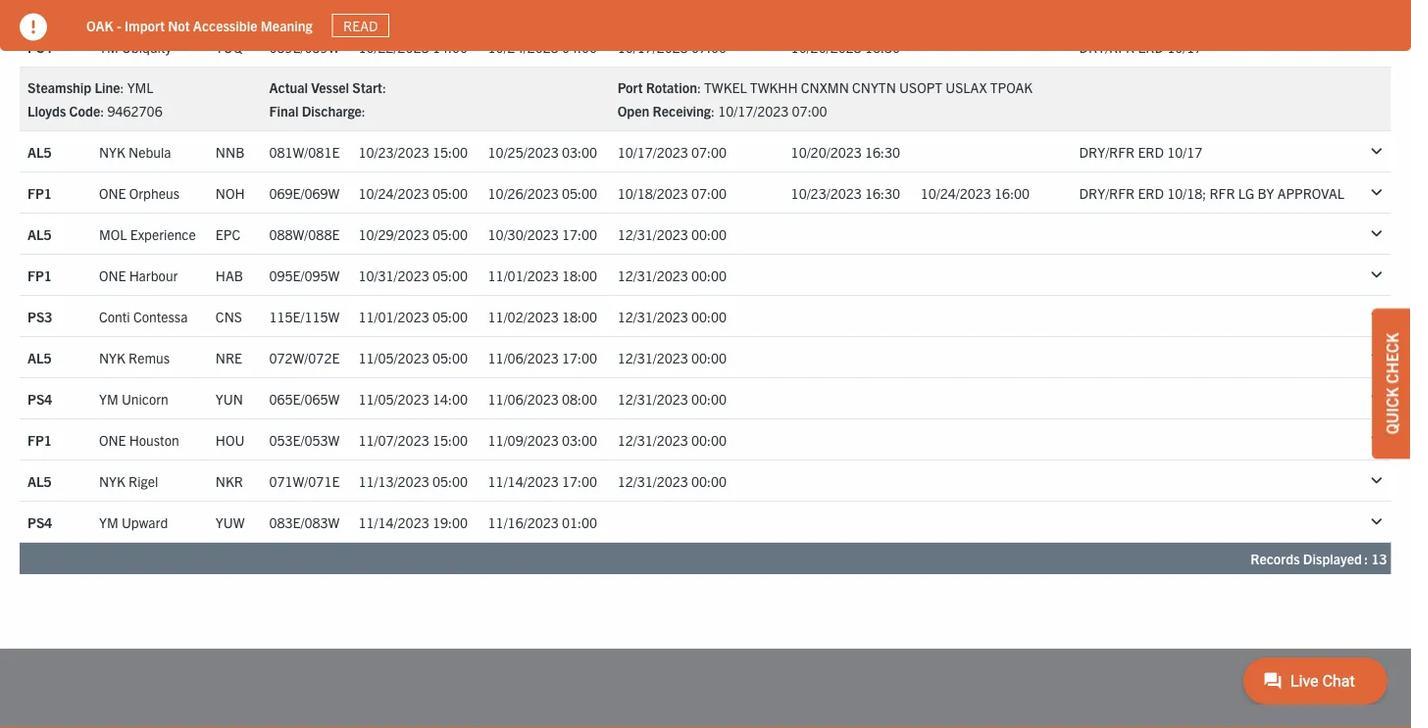 Task type: describe. For each thing, give the bounding box(es) containing it.
start
[[352, 79, 382, 97]]

10/30/2023
[[488, 225, 559, 243]]

nnb
[[216, 143, 245, 161]]

00:00 for 11/02/2023 18:00
[[692, 308, 727, 326]]

11/06/2023 for 11/06/2023 08:00
[[488, 390, 559, 408]]

erd for 04:00
[[1138, 38, 1164, 56]]

nebula
[[129, 143, 171, 161]]

cnytn
[[852, 79, 896, 97]]

yuq
[[216, 38, 243, 56]]

081w/081e
[[269, 143, 340, 161]]

11/01/2023 18:00
[[488, 267, 597, 284]]

yml
[[127, 79, 154, 97]]

: down line
[[100, 102, 104, 120]]

10/29/2023
[[359, 225, 429, 243]]

10/22/2023 14:00
[[359, 38, 468, 56]]

noh
[[216, 184, 245, 202]]

05:00 for 10/26/2023 05:00
[[562, 184, 597, 202]]

12/31/2023 00:00 for 11/01/2023 18:00
[[618, 267, 727, 284]]

oak
[[86, 16, 114, 34]]

dry/rfr for 10/24/2023 04:00
[[1080, 38, 1135, 56]]

nre
[[216, 349, 242, 367]]

11/14/2023 19:00
[[359, 514, 468, 532]]

oak - import not accessible meaning
[[86, 16, 313, 34]]

11/14/2023 for 11/14/2023 19:00
[[359, 514, 429, 532]]

-
[[117, 16, 121, 34]]

: down twkel
[[711, 102, 715, 120]]

11/01/2023 for 11/01/2023 18:00
[[488, 267, 559, 284]]

10/20/2023 16:30 for 04:00
[[791, 38, 901, 56]]

quick check link
[[1372, 309, 1412, 459]]

10/20/2023 16:30 for 03:00
[[791, 143, 901, 161]]

receiving
[[653, 102, 711, 120]]

dry/rfr erd 10/17 for 10/25/2023 03:00
[[1080, 143, 1203, 161]]

11/05/2023 for 11/05/2023 05:00
[[359, 349, 429, 367]]

nyk for nyk nebula
[[99, 143, 125, 161]]

al5 for nyk remus
[[27, 349, 52, 367]]

12/31/2023 00:00 for 11/09/2023 03:00
[[618, 431, 727, 449]]

not
[[168, 16, 190, 34]]

ym for ym unicorn
[[99, 390, 118, 408]]

: left twkel
[[697, 79, 701, 97]]

: down start
[[362, 102, 366, 120]]

10/29/2023 05:00
[[359, 225, 468, 243]]

quick check
[[1382, 333, 1402, 435]]

059e/059w
[[269, 38, 340, 56]]

al5 for mol experience
[[27, 225, 52, 243]]

07:00 for 05:00
[[692, 184, 727, 202]]

00:00 for 11/06/2023 08:00
[[692, 390, 727, 408]]

13
[[1372, 551, 1387, 568]]

orpheus
[[129, 184, 179, 202]]

ubiquity
[[122, 38, 172, 56]]

15:00 for 10/23/2023 15:00
[[433, 143, 468, 161]]

12/31/2023 for 11/06/2023 08:00
[[618, 390, 688, 408]]

00:00 for 11/06/2023 17:00
[[692, 349, 727, 367]]

12/31/2023 for 11/01/2023 18:00
[[618, 267, 688, 284]]

05:00 for 11/13/2023 05:00
[[433, 473, 468, 490]]

by
[[1258, 184, 1275, 202]]

steamship
[[27, 79, 91, 97]]

records
[[1251, 551, 1300, 568]]

hou
[[216, 431, 245, 449]]

19:00
[[433, 514, 468, 532]]

11/05/2023 14:00
[[359, 390, 468, 408]]

experience
[[130, 225, 196, 243]]

dry/rfr erd 10/18; rfr lg by approval
[[1080, 184, 1345, 202]]

16:30 for 10/25/2023 03:00
[[865, 143, 901, 161]]

10/17/2023 inside 'port rotation : twkel twkhh cnxmn cnytn usopt uslax tpoak open receiving : 10/17/2023 07:00'
[[718, 102, 789, 120]]

11/07/2023
[[359, 431, 429, 449]]

10/26/2023 05:00
[[488, 184, 597, 202]]

steamship line : yml lloyds code : 9462706
[[27, 79, 163, 120]]

00:00 for 10/30/2023 17:00
[[692, 225, 727, 243]]

18:00 for 11/01/2023 18:00
[[562, 267, 597, 284]]

11/13/2023 05:00
[[359, 473, 468, 490]]

16:00
[[995, 184, 1030, 202]]

17:00 for 11/06/2023 17:00
[[562, 349, 597, 367]]

usopt
[[899, 79, 943, 97]]

03:00 for 10/25/2023 03:00
[[562, 143, 597, 161]]

10/22/2023
[[359, 38, 429, 56]]

11/13/2023
[[359, 473, 429, 490]]

: left '13'
[[1365, 551, 1369, 568]]

10/24/2023 05:00
[[359, 184, 468, 202]]

mol
[[99, 225, 127, 243]]

12/31/2023 for 10/30/2023 17:00
[[618, 225, 688, 243]]

epc
[[216, 225, 241, 243]]

line
[[95, 79, 120, 97]]

11/14/2023 17:00
[[488, 473, 597, 490]]

lg
[[1239, 184, 1255, 202]]

12/31/2023 00:00 for 11/06/2023 17:00
[[618, 349, 727, 367]]

one harbour
[[99, 267, 178, 284]]

11/14/2023 for 11/14/2023 17:00
[[488, 473, 559, 490]]

10/24/2023 16:00
[[921, 184, 1030, 202]]

10/17/2023 for 04:00
[[618, 38, 688, 56]]

11/01/2023 for 11/01/2023 05:00
[[359, 308, 429, 326]]

10/24/2023 for 10/24/2023 04:00
[[488, 38, 559, 56]]

cns
[[216, 308, 242, 326]]

ym for ym upward
[[99, 514, 118, 532]]

15:00 for 11/07/2023 15:00
[[433, 431, 468, 449]]

twkel
[[704, 79, 747, 97]]

cnxmn
[[801, 79, 849, 97]]

nyk remus
[[99, 349, 170, 367]]

rotation
[[646, 79, 697, 97]]

actual
[[269, 79, 308, 97]]

ps4 for ym upward
[[27, 514, 52, 532]]

17:00 for 10/30/2023 17:00
[[562, 225, 597, 243]]

meaning
[[261, 16, 313, 34]]

03:00 for 11/09/2023 03:00
[[562, 431, 597, 449]]

11/16/2023 01:00
[[488, 514, 597, 532]]

nyk nebula
[[99, 143, 171, 161]]

10/23/2023 for 10/23/2023 16:30
[[791, 184, 862, 202]]

10/24/2023 for 10/24/2023 16:00
[[921, 184, 992, 202]]

al5 for nyk nebula
[[27, 143, 52, 161]]

053e/053w
[[269, 431, 340, 449]]

solid image
[[20, 13, 47, 41]]

11/16/2023
[[488, 514, 559, 532]]

ym for ym ubiquity
[[99, 38, 118, 56]]

072w/072e
[[269, 349, 340, 367]]

: down 10/22/2023
[[382, 79, 386, 97]]

nyk for nyk rigel
[[99, 473, 125, 490]]

00:00 for 11/14/2023 17:00
[[692, 473, 727, 490]]

ym unicorn
[[99, 390, 169, 408]]

14:00 for 11/05/2023 14:00
[[433, 390, 468, 408]]

ps3
[[27, 308, 52, 326]]

one for one harbour
[[99, 267, 126, 284]]

05:00 for 11/05/2023 05:00
[[433, 349, 468, 367]]

10/18/2023
[[618, 184, 688, 202]]

088w/088e
[[269, 225, 340, 243]]

11/02/2023
[[488, 308, 559, 326]]



Task type: vqa. For each thing, say whether or not it's contained in the screenshot.


Task type: locate. For each thing, give the bounding box(es) containing it.
fp1 for one harbour
[[27, 267, 52, 284]]

1 16:30 from the top
[[865, 38, 901, 56]]

11/14/2023 down 11/09/2023
[[488, 473, 559, 490]]

2 11/05/2023 from the top
[[359, 390, 429, 408]]

ym ubiquity
[[99, 38, 172, 56]]

1 vertical spatial 11/05/2023
[[359, 390, 429, 408]]

ps4
[[27, 38, 52, 56], [27, 390, 52, 408], [27, 514, 52, 532]]

0 horizontal spatial 10/23/2023
[[359, 143, 429, 161]]

1 vertical spatial 17:00
[[562, 349, 597, 367]]

2 erd from the top
[[1138, 143, 1164, 161]]

7 12/31/2023 from the top
[[618, 473, 688, 490]]

ps4 down ps3
[[27, 390, 52, 408]]

2 ym from the top
[[99, 390, 118, 408]]

17:00
[[562, 225, 597, 243], [562, 349, 597, 367], [562, 473, 597, 490]]

1 erd from the top
[[1138, 38, 1164, 56]]

1 10/17 from the top
[[1167, 38, 1203, 56]]

4 al5 from the top
[[27, 473, 52, 490]]

16:30 for 10/24/2023 04:00
[[865, 38, 901, 56]]

final
[[269, 102, 299, 120]]

05:00 for 10/29/2023 05:00
[[433, 225, 468, 243]]

10/17 for 10/25/2023 03:00
[[1167, 143, 1203, 161]]

1 11/05/2023 from the top
[[359, 349, 429, 367]]

14:00
[[433, 38, 468, 56], [433, 390, 468, 408]]

0 vertical spatial 03:00
[[562, 143, 597, 161]]

10/24/2023 left 16:00
[[921, 184, 992, 202]]

2 vertical spatial 17:00
[[562, 473, 597, 490]]

12/31/2023 for 11/14/2023 17:00
[[618, 473, 688, 490]]

18:00 down 10/30/2023 17:00
[[562, 267, 597, 284]]

3 fp1 from the top
[[27, 431, 52, 449]]

rigel
[[129, 473, 158, 490]]

read link
[[332, 14, 389, 37]]

0 vertical spatial 10/17
[[1167, 38, 1203, 56]]

ym left the unicorn
[[99, 390, 118, 408]]

1 12/31/2023 from the top
[[618, 225, 688, 243]]

one for one orpheus
[[99, 184, 126, 202]]

2 vertical spatial ps4
[[27, 514, 52, 532]]

2 10/20/2023 16:30 from the top
[[791, 143, 901, 161]]

0 vertical spatial 11/01/2023
[[488, 267, 559, 284]]

05:00 down 10/25/2023 03:00
[[562, 184, 597, 202]]

115e/115w
[[269, 308, 340, 326]]

code
[[69, 102, 100, 120]]

6 12/31/2023 00:00 from the top
[[618, 431, 727, 449]]

1 vertical spatial dry/rfr erd 10/17
[[1080, 143, 1203, 161]]

3 17:00 from the top
[[562, 473, 597, 490]]

2 17:00 from the top
[[562, 349, 597, 367]]

10/31/2023 05:00
[[359, 267, 468, 284]]

083e/083w
[[269, 514, 340, 532]]

11/06/2023 08:00
[[488, 390, 597, 408]]

2 ps4 from the top
[[27, 390, 52, 408]]

10/17 for 10/24/2023 04:00
[[1167, 38, 1203, 56]]

07:00 inside 'port rotation : twkel twkhh cnxmn cnytn usopt uslax tpoak open receiving : 10/17/2023 07:00'
[[792, 102, 828, 120]]

1 dry/rfr from the top
[[1080, 38, 1135, 56]]

9462706
[[107, 102, 163, 120]]

1 10/20/2023 from the top
[[791, 38, 862, 56]]

10/23/2023 for 10/23/2023 15:00
[[359, 143, 429, 161]]

al5 for nyk rigel
[[27, 473, 52, 490]]

17:00 up 08:00
[[562, 349, 597, 367]]

2 10/17 from the top
[[1167, 143, 1203, 161]]

al5 down ps3
[[27, 349, 52, 367]]

2 15:00 from the top
[[433, 431, 468, 449]]

07:00 down receiving at the top of page
[[692, 143, 727, 161]]

port rotation : twkel twkhh cnxmn cnytn usopt uslax tpoak open receiving : 10/17/2023 07:00
[[618, 79, 1033, 120]]

10/17/2023 up rotation
[[618, 38, 688, 56]]

ps4 for ym ubiquity
[[27, 38, 52, 56]]

0 horizontal spatial 11/14/2023
[[359, 514, 429, 532]]

0 vertical spatial 15:00
[[433, 143, 468, 161]]

1 18:00 from the top
[[562, 267, 597, 284]]

2 nyk from the top
[[99, 349, 125, 367]]

check
[[1382, 333, 1402, 384]]

al5 left nyk rigel on the left bottom
[[27, 473, 52, 490]]

10/17/2023 07:00 up rotation
[[618, 38, 727, 56]]

00:00 for 11/01/2023 18:00
[[692, 267, 727, 284]]

0 vertical spatial 11/05/2023
[[359, 349, 429, 367]]

0 vertical spatial ps4
[[27, 38, 52, 56]]

ym down oak
[[99, 38, 118, 56]]

3 one from the top
[[99, 431, 126, 449]]

2 vertical spatial nyk
[[99, 473, 125, 490]]

2 vertical spatial fp1
[[27, 431, 52, 449]]

11/01/2023
[[488, 267, 559, 284], [359, 308, 429, 326]]

0 vertical spatial dry/rfr
[[1080, 38, 1135, 56]]

12/31/2023 00:00 for 11/02/2023 18:00
[[618, 308, 727, 326]]

2 12/31/2023 from the top
[[618, 267, 688, 284]]

069e/069w
[[269, 184, 340, 202]]

05:00 for 11/01/2023 05:00
[[433, 308, 468, 326]]

11/05/2023 for 11/05/2023 14:00
[[359, 390, 429, 408]]

6 12/31/2023 from the top
[[618, 431, 688, 449]]

0 vertical spatial 10/20/2023
[[791, 38, 862, 56]]

4 12/31/2023 00:00 from the top
[[618, 349, 727, 367]]

1 03:00 from the top
[[562, 143, 597, 161]]

11/06/2023 down the 11/02/2023
[[488, 349, 559, 367]]

07:00 right 10/18/2023
[[692, 184, 727, 202]]

erd for 05:00
[[1138, 184, 1164, 202]]

10/17/2023 07:00 for 10/25/2023 03:00
[[618, 143, 727, 161]]

3 16:30 from the top
[[865, 184, 901, 202]]

unicorn
[[122, 390, 169, 408]]

displayed
[[1303, 551, 1362, 568]]

11/09/2023 03:00
[[488, 431, 597, 449]]

footer
[[0, 650, 1412, 729]]

1 vertical spatial 10/17/2023 07:00
[[618, 143, 727, 161]]

10/20/2023 for 10/24/2023 04:00
[[791, 38, 862, 56]]

1 vertical spatial ym
[[99, 390, 118, 408]]

11/02/2023 18:00
[[488, 308, 597, 326]]

10/31/2023
[[359, 267, 429, 284]]

01:00
[[562, 514, 597, 532]]

17:00 for 11/14/2023 17:00
[[562, 473, 597, 490]]

3 12/31/2023 00:00 from the top
[[618, 308, 727, 326]]

1 vertical spatial 11/01/2023
[[359, 308, 429, 326]]

0 vertical spatial fp1
[[27, 184, 52, 202]]

05:00 up 19:00
[[433, 473, 468, 490]]

2 vertical spatial 10/17/2023
[[618, 143, 688, 161]]

07:00
[[692, 38, 727, 56], [792, 102, 828, 120], [692, 143, 727, 161], [692, 184, 727, 202]]

1 al5 from the top
[[27, 143, 52, 161]]

2 14:00 from the top
[[433, 390, 468, 408]]

10/17/2023 down 'twkhh'
[[718, 102, 789, 120]]

10/25/2023 03:00
[[488, 143, 597, 161]]

nyk left rigel
[[99, 473, 125, 490]]

2 10/17/2023 07:00 from the top
[[618, 143, 727, 161]]

uslax
[[946, 79, 987, 97]]

1 fp1 from the top
[[27, 184, 52, 202]]

16:30 up 10/23/2023 16:30
[[865, 143, 901, 161]]

3 dry/rfr from the top
[[1080, 184, 1135, 202]]

1 vertical spatial one
[[99, 267, 126, 284]]

03:00 up "10/26/2023 05:00"
[[562, 143, 597, 161]]

5 12/31/2023 00:00 from the top
[[618, 390, 727, 408]]

0 vertical spatial ym
[[99, 38, 118, 56]]

0 vertical spatial 10/20/2023 16:30
[[791, 38, 901, 56]]

1 horizontal spatial 10/23/2023
[[791, 184, 862, 202]]

remus
[[129, 349, 170, 367]]

dry/rfr
[[1080, 38, 1135, 56], [1080, 143, 1135, 161], [1080, 184, 1135, 202]]

11/01/2023 down 10/31/2023
[[359, 308, 429, 326]]

12/31/2023 00:00 for 10/30/2023 17:00
[[618, 225, 727, 243]]

1 horizontal spatial 10/24/2023
[[488, 38, 559, 56]]

import
[[124, 16, 165, 34]]

tpoak
[[990, 79, 1033, 97]]

port
[[618, 79, 643, 97]]

12/31/2023 for 11/09/2023 03:00
[[618, 431, 688, 449]]

one left houston
[[99, 431, 126, 449]]

0 vertical spatial 10/17/2023 07:00
[[618, 38, 727, 56]]

2 vertical spatial erd
[[1138, 184, 1164, 202]]

10/18/2023 07:00
[[618, 184, 727, 202]]

14:00 for 10/22/2023 14:00
[[433, 38, 468, 56]]

2 dry/rfr from the top
[[1080, 143, 1135, 161]]

12/31/2023 for 11/02/2023 18:00
[[618, 308, 688, 326]]

1 vertical spatial dry/rfr
[[1080, 143, 1135, 161]]

10/24/2023 for 10/24/2023 05:00
[[359, 184, 429, 202]]

10/23/2023 15:00
[[359, 143, 468, 161]]

10/20/2023 up cnxmn
[[791, 38, 862, 56]]

1 vertical spatial 11/06/2023
[[488, 390, 559, 408]]

1 vertical spatial ps4
[[27, 390, 52, 408]]

3 erd from the top
[[1138, 184, 1164, 202]]

11/01/2023 down 10/30/2023
[[488, 267, 559, 284]]

08:00
[[562, 390, 597, 408]]

10/24/2023
[[488, 38, 559, 56], [359, 184, 429, 202], [921, 184, 992, 202]]

ps4 for ym unicorn
[[27, 390, 52, 408]]

1 vertical spatial erd
[[1138, 143, 1164, 161]]

11/06/2023 17:00
[[488, 349, 597, 367]]

3 al5 from the top
[[27, 349, 52, 367]]

065e/065w
[[269, 390, 340, 408]]

10/20/2023 16:30 up 10/23/2023 16:30
[[791, 143, 901, 161]]

0 vertical spatial 16:30
[[865, 38, 901, 56]]

6 00:00 from the top
[[692, 431, 727, 449]]

nyk
[[99, 143, 125, 161], [99, 349, 125, 367], [99, 473, 125, 490]]

yun
[[216, 390, 243, 408]]

11/06/2023 for 11/06/2023 17:00
[[488, 349, 559, 367]]

one houston
[[99, 431, 179, 449]]

yuw
[[216, 514, 245, 532]]

15:00 down 11/05/2023 14:00
[[433, 431, 468, 449]]

10/23/2023 16:30
[[791, 184, 901, 202]]

3 ym from the top
[[99, 514, 118, 532]]

1 15:00 from the top
[[433, 143, 468, 161]]

07:00 for 03:00
[[692, 143, 727, 161]]

10/23/2023
[[359, 143, 429, 161], [791, 184, 862, 202]]

nyk left nebula
[[99, 143, 125, 161]]

3 00:00 from the top
[[692, 308, 727, 326]]

05:00
[[433, 184, 468, 202], [562, 184, 597, 202], [433, 225, 468, 243], [433, 267, 468, 284], [433, 308, 468, 326], [433, 349, 468, 367], [433, 473, 468, 490]]

1 17:00 from the top
[[562, 225, 597, 243]]

1 11/06/2023 from the top
[[488, 349, 559, 367]]

07:00 for 04:00
[[692, 38, 727, 56]]

07:00 down cnxmn
[[792, 102, 828, 120]]

10/20/2023 16:30 up cnxmn
[[791, 38, 901, 56]]

5 12/31/2023 from the top
[[618, 390, 688, 408]]

4 00:00 from the top
[[692, 349, 727, 367]]

actual vessel start : final discharge :
[[269, 79, 386, 120]]

1 vertical spatial 16:30
[[865, 143, 901, 161]]

1 vertical spatial 15:00
[[433, 431, 468, 449]]

10/17/2023 up 10/18/2023
[[618, 143, 688, 161]]

17:00 up 01:00
[[562, 473, 597, 490]]

1 ps4 from the top
[[27, 38, 52, 56]]

18:00 down 11/01/2023 18:00 at the left of the page
[[562, 308, 597, 326]]

0 vertical spatial 18:00
[[562, 267, 597, 284]]

2 03:00 from the top
[[562, 431, 597, 449]]

4 12/31/2023 from the top
[[618, 349, 688, 367]]

: left yml
[[120, 79, 124, 97]]

0 vertical spatial 11/06/2023
[[488, 349, 559, 367]]

14:00 right 10/22/2023
[[433, 38, 468, 56]]

16:30 up cnytn
[[865, 38, 901, 56]]

1 vertical spatial 10/20/2023 16:30
[[791, 143, 901, 161]]

11/06/2023 up 11/09/2023
[[488, 390, 559, 408]]

one for one houston
[[99, 431, 126, 449]]

3 nyk from the top
[[99, 473, 125, 490]]

07:00 up twkel
[[692, 38, 727, 56]]

1 vertical spatial 10/20/2023
[[791, 143, 862, 161]]

1 nyk from the top
[[99, 143, 125, 161]]

2 al5 from the top
[[27, 225, 52, 243]]

al5 left mol
[[27, 225, 52, 243]]

fp1 for one houston
[[27, 431, 52, 449]]

nyk left remus
[[99, 349, 125, 367]]

2 vertical spatial dry/rfr
[[1080, 184, 1135, 202]]

12/31/2023 00:00 for 11/06/2023 08:00
[[618, 390, 727, 408]]

11/07/2023 15:00
[[359, 431, 468, 449]]

10/23/2023 up 10/24/2023 05:00
[[359, 143, 429, 161]]

1 vertical spatial 10/17
[[1167, 143, 1203, 161]]

dry/rfr for 10/26/2023 05:00
[[1080, 184, 1135, 202]]

0 vertical spatial one
[[99, 184, 126, 202]]

10/23/2023 down 'port rotation : twkel twkhh cnxmn cnytn usopt uslax tpoak open receiving : 10/17/2023 07:00'
[[791, 184, 862, 202]]

10/17/2023 07:00 for 10/24/2023 04:00
[[618, 38, 727, 56]]

2 vertical spatial one
[[99, 431, 126, 449]]

16:30 for 10/26/2023 05:00
[[865, 184, 901, 202]]

0 vertical spatial nyk
[[99, 143, 125, 161]]

accessible
[[193, 16, 257, 34]]

conti contessa
[[99, 308, 188, 326]]

1 00:00 from the top
[[692, 225, 727, 243]]

5 00:00 from the top
[[692, 390, 727, 408]]

16:30 left 10/24/2023 16:00
[[865, 184, 901, 202]]

1 10/20/2023 16:30 from the top
[[791, 38, 901, 56]]

conti
[[99, 308, 130, 326]]

10/24/2023 up 10/29/2023
[[359, 184, 429, 202]]

11/01/2023 05:00
[[359, 308, 468, 326]]

1 vertical spatial 18:00
[[562, 308, 597, 326]]

0 vertical spatial erd
[[1138, 38, 1164, 56]]

1 10/17/2023 07:00 from the top
[[618, 38, 727, 56]]

2 vertical spatial 16:30
[[865, 184, 901, 202]]

1 12/31/2023 00:00 from the top
[[618, 225, 727, 243]]

dry/rfr for 10/25/2023 03:00
[[1080, 143, 1135, 161]]

1 horizontal spatial 11/14/2023
[[488, 473, 559, 490]]

erd
[[1138, 38, 1164, 56], [1138, 143, 1164, 161], [1138, 184, 1164, 202]]

nyk for nyk remus
[[99, 349, 125, 367]]

10/20/2023 up 10/23/2023 16:30
[[791, 143, 862, 161]]

1 vertical spatial nyk
[[99, 349, 125, 367]]

05:00 down 10/24/2023 05:00
[[433, 225, 468, 243]]

0 horizontal spatial 10/24/2023
[[359, 184, 429, 202]]

2 fp1 from the top
[[27, 267, 52, 284]]

18:00 for 11/02/2023 18:00
[[562, 308, 597, 326]]

1 horizontal spatial 11/01/2023
[[488, 267, 559, 284]]

17:00 up 11/01/2023 18:00 at the left of the page
[[562, 225, 597, 243]]

03:00 down 08:00
[[562, 431, 597, 449]]

2 18:00 from the top
[[562, 308, 597, 326]]

houston
[[129, 431, 179, 449]]

00:00 for 11/09/2023 03:00
[[692, 431, 727, 449]]

11/09/2023
[[488, 431, 559, 449]]

fp1 for one orpheus
[[27, 184, 52, 202]]

1 one from the top
[[99, 184, 126, 202]]

11/06/2023
[[488, 349, 559, 367], [488, 390, 559, 408]]

15:00 up 10/24/2023 05:00
[[433, 143, 468, 161]]

10/24/2023 left "04:00"
[[488, 38, 559, 56]]

1 vertical spatial 14:00
[[433, 390, 468, 408]]

10/17/2023 07:00 up 10/18/2023 07:00
[[618, 143, 727, 161]]

0 vertical spatial 11/14/2023
[[488, 473, 559, 490]]

10/18;
[[1167, 184, 1207, 202]]

0 vertical spatial 17:00
[[562, 225, 597, 243]]

0 vertical spatial 10/17/2023
[[618, 38, 688, 56]]

ym left 'upward'
[[99, 514, 118, 532]]

twkhh
[[750, 79, 798, 97]]

10/24/2023 04:00
[[488, 38, 597, 56]]

2 horizontal spatial 10/24/2023
[[921, 184, 992, 202]]

12/31/2023 00:00 for 11/14/2023 17:00
[[618, 473, 727, 490]]

quick
[[1382, 388, 1402, 435]]

open
[[618, 102, 650, 120]]

05:00 down 10/23/2023 15:00
[[433, 184, 468, 202]]

2 vertical spatial ym
[[99, 514, 118, 532]]

2 dry/rfr erd 10/17 from the top
[[1080, 143, 1203, 161]]

one left harbour
[[99, 267, 126, 284]]

2 one from the top
[[99, 267, 126, 284]]

12/31/2023 for 11/06/2023 17:00
[[618, 349, 688, 367]]

1 dry/rfr erd 10/17 from the top
[[1080, 38, 1203, 56]]

10/20/2023 for 10/25/2023 03:00
[[791, 143, 862, 161]]

2 00:00 from the top
[[692, 267, 727, 284]]

1 14:00 from the top
[[433, 38, 468, 56]]

3 12/31/2023 from the top
[[618, 308, 688, 326]]

05:00 up 11/05/2023 05:00
[[433, 308, 468, 326]]

11/05/2023 05:00
[[359, 349, 468, 367]]

1 vertical spatial fp1
[[27, 267, 52, 284]]

nkr
[[216, 473, 243, 490]]

2 11/06/2023 from the top
[[488, 390, 559, 408]]

2 12/31/2023 00:00 from the top
[[618, 267, 727, 284]]

10/17/2023 for 03:00
[[618, 143, 688, 161]]

11/05/2023 up 11/07/2023
[[359, 390, 429, 408]]

05:00 for 10/31/2023 05:00
[[433, 267, 468, 284]]

10/30/2023 17:00
[[488, 225, 597, 243]]

0 vertical spatial dry/rfr erd 10/17
[[1080, 38, 1203, 56]]

1 vertical spatial 11/14/2023
[[359, 514, 429, 532]]

upward
[[122, 514, 168, 532]]

dry/rfr erd 10/17 for 10/24/2023 04:00
[[1080, 38, 1203, 56]]

7 00:00 from the top
[[692, 473, 727, 490]]

records displayed : 13
[[1251, 551, 1387, 568]]

al5 down lloyds at the top
[[27, 143, 52, 161]]

erd for 03:00
[[1138, 143, 1164, 161]]

11/14/2023 down 11/13/2023 in the left bottom of the page
[[359, 514, 429, 532]]

0 vertical spatial 14:00
[[433, 38, 468, 56]]

071w/071e
[[269, 473, 340, 490]]

05:00 down 10/29/2023 05:00 at the left top
[[433, 267, 468, 284]]

2 10/20/2023 from the top
[[791, 143, 862, 161]]

095e/095w
[[269, 267, 340, 284]]

1 vertical spatial 10/23/2023
[[791, 184, 862, 202]]

11/05/2023 up 11/05/2023 14:00
[[359, 349, 429, 367]]

0 horizontal spatial 11/01/2023
[[359, 308, 429, 326]]

2 16:30 from the top
[[865, 143, 901, 161]]

vessel
[[311, 79, 349, 97]]

ps4 left ym upward
[[27, 514, 52, 532]]

05:00 for 10/24/2023 05:00
[[433, 184, 468, 202]]

3 ps4 from the top
[[27, 514, 52, 532]]

05:00 up 11/05/2023 14:00
[[433, 349, 468, 367]]

read
[[343, 17, 378, 34]]

1 ym from the top
[[99, 38, 118, 56]]

10/26/2023
[[488, 184, 559, 202]]

ps4 up steamship
[[27, 38, 52, 56]]

0 vertical spatial 10/23/2023
[[359, 143, 429, 161]]

mol experience
[[99, 225, 196, 243]]

harbour
[[129, 267, 178, 284]]

one up mol
[[99, 184, 126, 202]]

14:00 down 11/05/2023 05:00
[[433, 390, 468, 408]]

7 12/31/2023 00:00 from the top
[[618, 473, 727, 490]]

1 vertical spatial 10/17/2023
[[718, 102, 789, 120]]

1 vertical spatial 03:00
[[562, 431, 597, 449]]

one orpheus
[[99, 184, 179, 202]]

10/20/2023
[[791, 38, 862, 56], [791, 143, 862, 161]]



